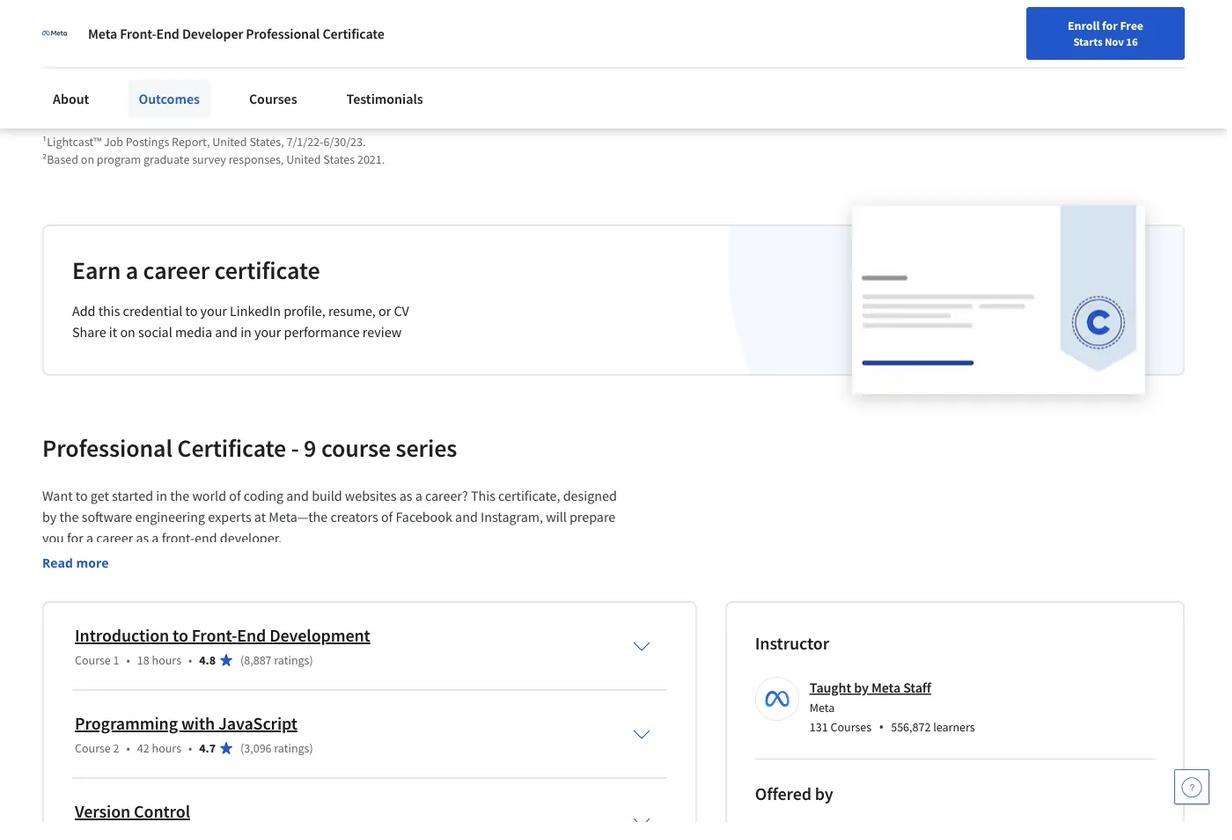 Task type: locate. For each thing, give the bounding box(es) containing it.
end
[[195, 529, 217, 547]]

your up personalized
[[494, 36, 521, 54]]

certificate up world
[[177, 433, 286, 464]]

course left 2 on the left of page
[[75, 741, 111, 756]]

interactive
[[821, 35, 883, 53]]

0 vertical spatial front-
[[120, 25, 156, 42]]

a up facebook
[[415, 487, 422, 505]]

career down software
[[96, 529, 133, 547]]

professional up get
[[42, 433, 172, 464]]

career up completion
[[312, 0, 378, 1]]

ratings right 3,096
[[274, 741, 309, 756]]

on
[[81, 152, 94, 167], [120, 323, 135, 341]]

ratings for front-
[[274, 653, 309, 668]]

hours for introduction
[[152, 653, 181, 668]]

0 horizontal spatial the
[[59, 508, 79, 526]]

hours
[[152, 653, 181, 668], [152, 741, 181, 756]]

to inside get exclusive access to career resources upon completion
[[285, 0, 307, 1]]

coursera's
[[919, 57, 980, 75]]

• left the 556,872
[[879, 717, 884, 736]]

certificate up testimonials
[[323, 25, 384, 42]]

2 ratings from the top
[[274, 741, 309, 756]]

hours right 18
[[152, 653, 181, 668]]

0 vertical spatial as
[[399, 487, 412, 505]]

enroll
[[1068, 18, 1100, 33]]

( down introduction to front-end development
[[240, 653, 244, 668]]

add this credential to your linkedin profile, resume, or cv share it on social media and in your performance review
[[72, 302, 409, 341]]

0 vertical spatial linkedin
[[596, 36, 646, 54]]

as
[[399, 487, 412, 505], [136, 529, 149, 547]]

1
[[113, 653, 119, 668]]

websites
[[345, 487, 397, 505]]

prepare
[[570, 508, 616, 526]]

131
[[810, 719, 828, 735]]

with up 4.7
[[181, 713, 215, 735]]

1 vertical spatial in
[[156, 487, 167, 505]]

coursera image
[[21, 50, 133, 78]]

end down exclusive
[[156, 25, 179, 42]]

introduction
[[75, 625, 169, 647]]

united up survey
[[212, 134, 247, 150]]

1 vertical spatial linkedin
[[230, 302, 281, 320]]

linkedin up feedback
[[596, 36, 646, 54]]

offered
[[755, 783, 812, 805]]

1 horizontal spatial united
[[286, 152, 321, 167]]

career inside want to get started in the world of coding and build websites as a career? this certificate, designed by the software engineering experts at meta—the creators of facebook and instagram, will prepare you for a career as a front-end developer. read more
[[96, 529, 133, 547]]

linkedin down certificate
[[230, 302, 281, 320]]

of up experts
[[229, 487, 241, 505]]

2 hours from the top
[[152, 741, 181, 756]]

1 vertical spatial as
[[136, 529, 149, 547]]

to inside want to get started in the world of coding and build websites as a career? this certificate, designed by the software engineering experts at meta—the creators of facebook and instagram, will prepare you for a career as a front-end developer. read more
[[75, 487, 88, 505]]

1 vertical spatial )
[[309, 741, 313, 756]]

resume,
[[328, 302, 376, 320]]

with up guide
[[1053, 36, 1079, 54]]

your inside "plan your career move with coursera's job search guide"
[[948, 36, 974, 54]]

front- down exclusive
[[120, 25, 156, 42]]

¹lightcast™ job postings report, united states, 7/1/22-6/30/23. ²based on program graduate survey responses, united states 2021.
[[42, 134, 385, 167]]

find
[[772, 55, 794, 71]]

coursera career certificate image
[[852, 206, 1145, 394]]

course
[[75, 653, 111, 668], [75, 741, 111, 756]]

• left 4.7
[[188, 741, 192, 756]]

0 horizontal spatial on
[[81, 152, 94, 167]]

2 ) from the top
[[309, 741, 313, 756]]

18
[[137, 653, 149, 668]]

in up engineering
[[156, 487, 167, 505]]

to
[[285, 0, 307, 1], [185, 302, 198, 320], [75, 487, 88, 505], [173, 625, 188, 647]]

and inside add this credential to your linkedin profile, resume, or cv share it on social media and in your performance review
[[215, 323, 238, 341]]

facebook
[[396, 508, 452, 526]]

meta down the get
[[88, 25, 117, 42]]

1 horizontal spatial linkedin
[[596, 36, 646, 54]]

united
[[212, 134, 247, 150], [286, 152, 321, 167]]

1 horizontal spatial end
[[237, 625, 266, 647]]

in inside add this credential to your linkedin profile, resume, or cv share it on social media and in your performance review
[[240, 323, 252, 341]]

move
[[1017, 36, 1050, 54]]

ratings right 8,887 at the bottom left
[[274, 653, 309, 668]]

course for introduction to front-end development
[[75, 653, 111, 668]]

learners
[[933, 719, 975, 735]]

1 horizontal spatial meta
[[810, 700, 835, 715]]

professional down access
[[246, 25, 320, 42]]

0 vertical spatial course
[[75, 653, 111, 668]]

career
[[312, 0, 378, 1], [977, 36, 1014, 54], [143, 255, 210, 286], [96, 529, 133, 547]]

on down ¹lightcast™
[[81, 152, 94, 167]]

to up completion
[[285, 0, 307, 1]]

get
[[70, 0, 107, 1]]

career up job
[[977, 36, 1014, 54]]

with inside the "practice your skills with interactive tools and mock interviews"
[[792, 35, 818, 53]]

1 horizontal spatial certificate
[[323, 25, 384, 42]]

courses inside taught by meta staff meta 131 courses • 556,872 learners
[[831, 719, 872, 735]]

your up mock
[[730, 35, 757, 53]]

hours right 42
[[152, 741, 181, 756]]

world
[[192, 487, 226, 505]]

feedback
[[549, 57, 603, 75]]

credential
[[123, 302, 182, 320]]

in right media
[[240, 323, 252, 341]]

find your new career
[[772, 55, 882, 71]]

practice
[[680, 35, 727, 53]]

ratings
[[274, 653, 309, 668], [274, 741, 309, 756]]

0 vertical spatial hours
[[152, 653, 181, 668]]

end up 8,887 at the bottom left
[[237, 625, 266, 647]]

1 ratings from the top
[[274, 653, 309, 668]]

1 vertical spatial end
[[237, 625, 266, 647]]

0 vertical spatial certificate
[[323, 25, 384, 42]]

1 horizontal spatial of
[[381, 508, 393, 526]]

introduction to front-end development link
[[75, 625, 370, 647]]

0 vertical spatial in
[[240, 323, 252, 341]]

0 horizontal spatial in
[[156, 487, 167, 505]]

and up feedback
[[570, 36, 593, 54]]

1 vertical spatial united
[[286, 152, 321, 167]]

2
[[113, 741, 119, 756]]

for inside enroll for free starts nov 16
[[1102, 18, 1118, 33]]

your inside the "practice your skills with interactive tools and mock interviews"
[[730, 35, 757, 53]]

1 vertical spatial certificate
[[177, 433, 286, 464]]

the down the want
[[59, 508, 79, 526]]

a right earn
[[126, 255, 138, 286]]

0 vertical spatial courses
[[249, 90, 297, 107]]

with up interviews
[[792, 35, 818, 53]]

as up facebook
[[399, 487, 412, 505]]

0 horizontal spatial professional
[[42, 433, 172, 464]]

•
[[126, 653, 130, 668], [188, 653, 192, 668], [879, 717, 884, 736], [126, 741, 130, 756], [188, 741, 192, 756]]

1 course from the top
[[75, 653, 111, 668]]

by right "offered"
[[815, 783, 833, 805]]

1 vertical spatial of
[[381, 508, 393, 526]]

1 vertical spatial ratings
[[274, 741, 309, 756]]

of
[[229, 487, 241, 505], [381, 508, 393, 526]]

testimonials link
[[336, 79, 434, 118]]

( down 'javascript'
[[240, 741, 244, 756]]

2 ( from the top
[[240, 741, 244, 756]]

want to get started in the world of coding and build websites as a career? this certificate, designed by the software engineering experts at meta—the creators of facebook and instagram, will prepare you for a career as a front-end developer. read more
[[42, 487, 620, 572]]

2 horizontal spatial by
[[854, 679, 869, 697]]

) for programming with javascript
[[309, 741, 313, 756]]

to up course 1 • 18 hours •
[[173, 625, 188, 647]]

by
[[42, 508, 57, 526], [854, 679, 869, 697], [815, 783, 833, 805]]

1 ) from the top
[[309, 653, 313, 668]]

0 vertical spatial end
[[156, 25, 179, 42]]

¹lightcast™
[[42, 134, 101, 150]]

1 horizontal spatial courses
[[831, 719, 872, 735]]

development
[[270, 625, 370, 647]]

1 horizontal spatial for
[[1102, 18, 1118, 33]]

course left the 1
[[75, 653, 111, 668]]

1 ( from the top
[[240, 653, 244, 668]]

with down improve
[[442, 57, 468, 75]]

0 vertical spatial the
[[170, 487, 189, 505]]

0 horizontal spatial end
[[156, 25, 179, 42]]

front-
[[120, 25, 156, 42], [192, 625, 237, 647]]

completion
[[236, 2, 356, 32]]

ratings for javascript
[[274, 741, 309, 756]]

0 horizontal spatial courses
[[249, 90, 297, 107]]

courses right 131
[[831, 719, 872, 735]]

professional certificate - 9 course series
[[42, 433, 457, 464]]

upon
[[177, 2, 231, 32]]

nov
[[1105, 34, 1124, 48]]

as down engineering
[[136, 529, 149, 547]]

job
[[104, 134, 123, 150]]

for right the you
[[67, 529, 83, 547]]

offered by
[[755, 783, 833, 805]]

2 course from the top
[[75, 741, 111, 756]]

0 vertical spatial for
[[1102, 18, 1118, 33]]

united down 7/1/22- at top left
[[286, 152, 321, 167]]

0 horizontal spatial by
[[42, 508, 57, 526]]

your right find
[[797, 55, 820, 71]]

engineering
[[135, 508, 205, 526]]

plan
[[919, 36, 945, 54]]

• left 4.8
[[188, 653, 192, 668]]

to up media
[[185, 302, 198, 320]]

2 horizontal spatial meta
[[871, 679, 901, 697]]

• inside taught by meta staff meta 131 courses • 556,872 learners
[[879, 717, 884, 736]]

and down the this
[[455, 508, 478, 526]]

for up nov
[[1102, 18, 1118, 33]]

by for offered by
[[815, 783, 833, 805]]

by inside taught by meta staff meta 131 courses • 556,872 learners
[[854, 679, 869, 697]]

the up engineering
[[170, 487, 189, 505]]

0 horizontal spatial as
[[136, 529, 149, 547]]

meta up 131
[[810, 700, 835, 715]]

on right it
[[120, 323, 135, 341]]

a up the "more"
[[86, 529, 93, 547]]

) right 3,096
[[309, 741, 313, 756]]

1 horizontal spatial as
[[399, 487, 412, 505]]

1 horizontal spatial front-
[[192, 625, 237, 647]]

end
[[156, 25, 179, 42], [237, 625, 266, 647]]

0 horizontal spatial for
[[67, 529, 83, 547]]

1 horizontal spatial in
[[240, 323, 252, 341]]

0 vertical spatial by
[[42, 508, 57, 526]]

• right the 1
[[126, 653, 130, 668]]

0 vertical spatial of
[[229, 487, 241, 505]]

of down websites
[[381, 508, 393, 526]]

6/30/23.
[[323, 134, 366, 150]]

with inside "plan your career move with coursera's job search guide"
[[1053, 36, 1079, 54]]

meta left staff
[[871, 679, 901, 697]]

meta image
[[42, 21, 67, 46]]

for inside want to get started in the world of coding and build websites as a career? this certificate, designed by the software engineering experts at meta—the creators of facebook and instagram, will prepare you for a career as a front-end developer. read more
[[67, 529, 83, 547]]

0 vertical spatial ratings
[[274, 653, 309, 668]]

get
[[90, 487, 109, 505]]

front-
[[162, 529, 195, 547]]

to left get
[[75, 487, 88, 505]]

and right media
[[215, 323, 238, 341]]

your up coursera's
[[948, 36, 974, 54]]

0 horizontal spatial linkedin
[[230, 302, 281, 320]]

0 vertical spatial (
[[240, 653, 244, 668]]

1 vertical spatial front-
[[192, 625, 237, 647]]

linkedin
[[596, 36, 646, 54], [230, 302, 281, 320]]

and right tools
[[712, 57, 735, 74]]

staff
[[903, 679, 931, 697]]

) down "development"
[[309, 653, 313, 668]]

course for programming with javascript
[[75, 741, 111, 756]]

creators
[[331, 508, 378, 526]]

your for find
[[797, 55, 820, 71]]

1 vertical spatial for
[[67, 529, 83, 547]]

your inside improve your resume and linkedin with personalized feedback
[[494, 36, 521, 54]]

front- up 4.8
[[192, 625, 237, 647]]

outcomes
[[139, 90, 200, 107]]

0 horizontal spatial front-
[[120, 25, 156, 42]]

by right taught
[[854, 679, 869, 697]]

1 horizontal spatial on
[[120, 323, 135, 341]]

0 horizontal spatial meta
[[88, 25, 117, 42]]

by up the you
[[42, 508, 57, 526]]

introduction to front-end development
[[75, 625, 370, 647]]

share
[[72, 323, 106, 341]]

0 horizontal spatial united
[[212, 134, 247, 150]]

1 vertical spatial course
[[75, 741, 111, 756]]

courses up states,
[[249, 90, 297, 107]]

instructor
[[755, 633, 829, 655]]

1 horizontal spatial professional
[[246, 25, 320, 42]]

2 vertical spatial by
[[815, 783, 833, 805]]

linkedin inside add this credential to your linkedin profile, resume, or cv share it on social media and in your performance review
[[230, 302, 281, 320]]

0 vertical spatial on
[[81, 152, 94, 167]]

556,872
[[891, 719, 931, 735]]

1 vertical spatial on
[[120, 323, 135, 341]]

profile,
[[284, 302, 325, 320]]

1 horizontal spatial by
[[815, 783, 833, 805]]

certificate
[[323, 25, 384, 42], [177, 433, 286, 464]]

1 vertical spatial the
[[59, 508, 79, 526]]

1 hours from the top
[[152, 653, 181, 668]]

None search field
[[251, 46, 506, 81]]

career up credential
[[143, 255, 210, 286]]

on inside add this credential to your linkedin profile, resume, or cv share it on social media and in your performance review
[[120, 323, 135, 341]]

career inside "plan your career move with coursera's job search guide"
[[977, 36, 1014, 54]]

your for practice
[[730, 35, 757, 53]]

1 vertical spatial by
[[854, 679, 869, 697]]

1 vertical spatial courses
[[831, 719, 872, 735]]

courses
[[249, 90, 297, 107], [831, 719, 872, 735]]

0 vertical spatial )
[[309, 653, 313, 668]]

1 vertical spatial (
[[240, 741, 244, 756]]

earn a career certificate
[[72, 255, 320, 286]]

-
[[291, 433, 299, 464]]

search
[[1004, 57, 1043, 75]]

mock
[[738, 57, 771, 74]]

resume
[[523, 36, 567, 54]]

and inside the "practice your skills with interactive tools and mock interviews"
[[712, 57, 735, 74]]

1 vertical spatial hours
[[152, 741, 181, 756]]



Task type: describe. For each thing, give the bounding box(es) containing it.
access
[[213, 0, 280, 1]]

exclusive
[[112, 0, 208, 1]]

individuals
[[47, 9, 117, 26]]

taught by meta staff link
[[810, 679, 931, 697]]

8,887
[[244, 653, 272, 668]]

outcomes link
[[128, 79, 210, 118]]

skills
[[760, 35, 789, 53]]

job
[[983, 57, 1001, 75]]

read
[[42, 555, 73, 572]]

and inside improve your resume and linkedin with personalized feedback
[[570, 36, 593, 54]]

earn
[[72, 255, 121, 286]]

cv
[[394, 302, 409, 320]]

4.8
[[199, 653, 216, 668]]

social
[[138, 323, 172, 341]]

0 horizontal spatial certificate
[[177, 433, 286, 464]]

find your new career link
[[763, 53, 891, 75]]

2021.
[[357, 152, 385, 167]]

it
[[109, 323, 117, 341]]

started
[[112, 487, 153, 505]]

0 vertical spatial professional
[[246, 25, 320, 42]]

9
[[304, 433, 316, 464]]

responses,
[[229, 152, 284, 167]]

16
[[1126, 34, 1138, 48]]

instagram,
[[481, 508, 543, 526]]

english
[[922, 55, 965, 73]]

1 vertical spatial meta
[[871, 679, 901, 697]]

certificate
[[214, 255, 320, 286]]

2 vertical spatial meta
[[810, 700, 835, 715]]

plan your career move with coursera's job search guide
[[919, 36, 1079, 75]]

add
[[72, 302, 95, 320]]

personalized
[[471, 57, 546, 75]]

0 vertical spatial united
[[212, 134, 247, 150]]

hours for programming
[[152, 741, 181, 756]]

placeholder image
[[614, 0, 1185, 4]]

taught by meta staff image
[[758, 680, 797, 719]]

this
[[471, 487, 496, 505]]

with inside improve your resume and linkedin with personalized feedback
[[442, 57, 468, 75]]

a left 'front-' on the left bottom of the page
[[152, 529, 159, 547]]

program
[[97, 152, 141, 167]]

programming with javascript link
[[75, 713, 297, 735]]

7/1/22-
[[287, 134, 323, 150]]

performance
[[284, 323, 360, 341]]

course 2 • 42 hours •
[[75, 741, 192, 756]]

software
[[82, 508, 132, 526]]

help center image
[[1181, 776, 1203, 798]]

developer
[[182, 25, 243, 42]]

• right 2 on the left of page
[[126, 741, 130, 756]]

this
[[98, 302, 120, 320]]

get exclusive access to career resources upon completion
[[70, 0, 378, 32]]

series
[[396, 433, 457, 464]]

in inside want to get started in the world of coding and build websites as a career? this certificate, designed by the software engineering experts at meta—the creators of facebook and instagram, will prepare you for a career as a front-end developer. read more
[[156, 487, 167, 505]]

more
[[76, 555, 109, 572]]

or
[[379, 302, 391, 320]]

resources
[[70, 2, 172, 32]]

( 3,096 ratings )
[[240, 741, 313, 756]]

by inside want to get started in the world of coding and build websites as a career? this certificate, designed by the software engineering experts at meta—the creators of facebook and instagram, will prepare you for a career as a front-end developer. read more
[[42, 508, 57, 526]]

programming
[[75, 713, 178, 735]]

your left performance at the left top of page
[[254, 323, 281, 341]]

taught
[[810, 679, 851, 697]]

will
[[546, 508, 567, 526]]

meta—the
[[269, 508, 328, 526]]

show notifications image
[[1023, 57, 1044, 78]]

review
[[363, 323, 402, 341]]

guide
[[1046, 57, 1079, 75]]

²based
[[42, 152, 78, 167]]

testimonials
[[346, 90, 423, 107]]

practice your skills with interactive tools and mock interviews
[[680, 35, 883, 74]]

on inside ¹lightcast™ job postings report, united states, 7/1/22-6/30/23. ²based on program graduate survey responses, united states 2021.
[[81, 152, 94, 167]]

) for introduction to front-end development
[[309, 653, 313, 668]]

1 vertical spatial professional
[[42, 433, 172, 464]]

free
[[1120, 18, 1144, 33]]

career inside get exclusive access to career resources upon completion
[[312, 0, 378, 1]]

build
[[312, 487, 342, 505]]

improve your resume and linkedin with personalized feedback
[[442, 36, 646, 75]]

read more button
[[42, 554, 109, 572]]

your for plan
[[948, 36, 974, 54]]

course 1 • 18 hours •
[[75, 653, 192, 668]]

interviews
[[773, 57, 834, 74]]

english button
[[891, 35, 997, 92]]

0 vertical spatial meta
[[88, 25, 117, 42]]

enroll for free starts nov 16
[[1068, 18, 1144, 48]]

media
[[175, 323, 212, 341]]

states
[[323, 152, 355, 167]]

certificate,
[[498, 487, 560, 505]]

to inside add this credential to your linkedin profile, resume, or cv share it on social media and in your performance review
[[185, 302, 198, 320]]

career
[[848, 55, 882, 71]]

programming with javascript
[[75, 713, 297, 735]]

linkedin inside improve your resume and linkedin with personalized feedback
[[596, 36, 646, 54]]

by for taught by meta staff meta 131 courses • 556,872 learners
[[854, 679, 869, 697]]

( 8,887 ratings )
[[240, 653, 313, 668]]

experts
[[208, 508, 251, 526]]

starts
[[1074, 34, 1103, 48]]

( for front-
[[240, 653, 244, 668]]

1 horizontal spatial the
[[170, 487, 189, 505]]

improve
[[442, 36, 491, 54]]

survey
[[192, 152, 226, 167]]

3,096
[[244, 741, 272, 756]]

( for javascript
[[240, 741, 244, 756]]

and up meta—the
[[286, 487, 309, 505]]

your up media
[[200, 302, 227, 320]]

course
[[321, 433, 391, 464]]

your for improve
[[494, 36, 521, 54]]

0 horizontal spatial of
[[229, 487, 241, 505]]

courses link
[[238, 79, 308, 118]]

states,
[[249, 134, 284, 150]]



Task type: vqa. For each thing, say whether or not it's contained in the screenshot.
Explore Duke's online courses and programs at online.duke.edu
no



